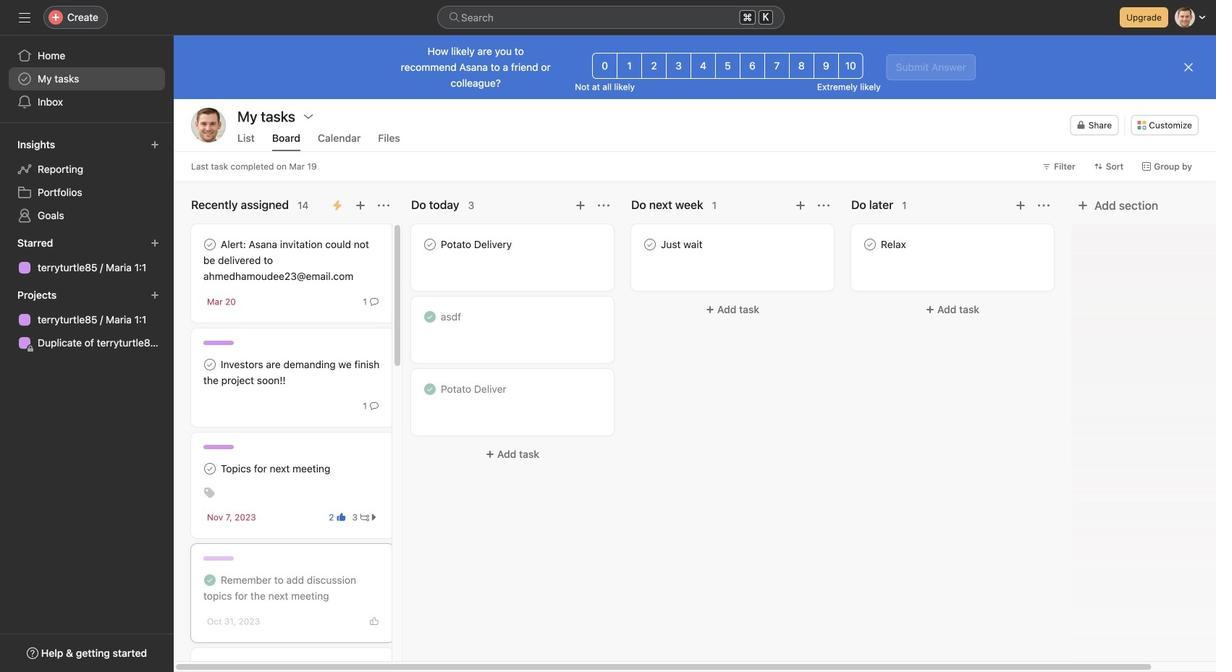 Task type: vqa. For each thing, say whether or not it's contained in the screenshot.
leftmost the 1
no



Task type: describe. For each thing, give the bounding box(es) containing it.
mark complete checkbox for 2nd more section actions image from left
[[421, 236, 439, 253]]

0 likes. click to like this task image
[[370, 617, 379, 626]]

projects element
[[0, 282, 174, 358]]

2 mark complete checkbox from the top
[[201, 660, 219, 672]]

mark complete checkbox for third more section actions image from the left
[[641, 236, 659, 253]]

insights element
[[0, 132, 174, 230]]

global element
[[0, 35, 174, 122]]

add task image for 2nd more section actions image from left
[[575, 200, 586, 211]]

new project or portfolio image
[[151, 291, 159, 300]]

view profile settings image
[[191, 108, 226, 143]]

hide sidebar image
[[19, 12, 30, 23]]

completed image for completed option to the bottom
[[201, 572, 219, 589]]

starred element
[[0, 230, 174, 282]]

show options image
[[302, 111, 314, 122]]

1 more section actions image from the left
[[378, 200, 389, 211]]

1 comment image
[[370, 298, 379, 306]]

more section actions image
[[1038, 200, 1050, 211]]

1 comment image
[[370, 402, 379, 410]]

1 add task image from the left
[[355, 200, 366, 211]]



Task type: locate. For each thing, give the bounding box(es) containing it.
2 more section actions image from the left
[[598, 200, 610, 211]]

add task image
[[355, 200, 366, 211], [795, 200, 806, 211]]

1 horizontal spatial add task image
[[795, 200, 806, 211]]

Search tasks, projects, and more text field
[[437, 6, 785, 29]]

None radio
[[592, 53, 618, 79], [641, 53, 667, 79], [715, 53, 741, 79], [740, 53, 765, 79], [789, 53, 814, 79], [814, 53, 839, 79], [838, 53, 863, 79], [592, 53, 618, 79], [641, 53, 667, 79], [715, 53, 741, 79], [740, 53, 765, 79], [789, 53, 814, 79], [814, 53, 839, 79], [838, 53, 863, 79]]

Completed checkbox
[[421, 308, 439, 326]]

0 horizontal spatial mark complete image
[[201, 660, 219, 672]]

None radio
[[617, 53, 642, 79], [666, 53, 691, 79], [691, 53, 716, 79], [764, 53, 790, 79], [617, 53, 642, 79], [666, 53, 691, 79], [691, 53, 716, 79], [764, 53, 790, 79]]

2 likes. you liked this task image
[[337, 513, 346, 522]]

0 horizontal spatial add task image
[[355, 200, 366, 211]]

0 vertical spatial mark complete image
[[861, 236, 879, 253]]

rules for recently assigned image
[[332, 200, 343, 211]]

1 mark complete checkbox from the top
[[201, 460, 219, 478]]

Mark complete checkbox
[[201, 236, 219, 253], [421, 236, 439, 253], [641, 236, 659, 253], [861, 236, 879, 253], [201, 356, 219, 374]]

1 vertical spatial completed image
[[421, 381, 439, 398]]

add task image
[[575, 200, 586, 211], [1015, 200, 1026, 211]]

0 vertical spatial completed checkbox
[[421, 381, 439, 398]]

1 vertical spatial mark complete checkbox
[[201, 660, 219, 672]]

completed image for right completed option
[[421, 381, 439, 398]]

2 horizontal spatial more section actions image
[[818, 200, 830, 211]]

mark complete image
[[201, 236, 219, 253], [421, 236, 439, 253], [641, 236, 659, 253], [201, 356, 219, 374], [201, 460, 219, 478]]

0 horizontal spatial more section actions image
[[378, 200, 389, 211]]

mark complete checkbox for more section actions icon at the top right of the page
[[861, 236, 879, 253]]

3 more section actions image from the left
[[818, 200, 830, 211]]

1 vertical spatial mark complete image
[[201, 660, 219, 672]]

Mark complete checkbox
[[201, 460, 219, 478], [201, 660, 219, 672]]

1 horizontal spatial add task image
[[1015, 200, 1026, 211]]

2 add task image from the left
[[795, 200, 806, 211]]

2 add task image from the left
[[1015, 200, 1026, 211]]

0 horizontal spatial completed checkbox
[[201, 572, 219, 589]]

0 horizontal spatial add task image
[[575, 200, 586, 211]]

add items to starred image
[[151, 239, 159, 248]]

new insights image
[[151, 140, 159, 149]]

mark complete image
[[861, 236, 879, 253], [201, 660, 219, 672]]

option group
[[592, 53, 863, 79]]

add task image for more section actions icon at the top right of the page
[[1015, 200, 1026, 211]]

None field
[[437, 6, 785, 29]]

1 horizontal spatial completed checkbox
[[421, 381, 439, 398]]

2 vertical spatial completed image
[[201, 572, 219, 589]]

dismiss image
[[1183, 62, 1194, 73]]

1 horizontal spatial mark complete image
[[861, 236, 879, 253]]

1 vertical spatial completed checkbox
[[201, 572, 219, 589]]

1 add task image from the left
[[575, 200, 586, 211]]

Completed checkbox
[[421, 381, 439, 398], [201, 572, 219, 589]]

0 vertical spatial completed image
[[421, 308, 439, 326]]

completed image
[[421, 308, 439, 326], [421, 381, 439, 398], [201, 572, 219, 589]]

completed image for completed checkbox on the top left of the page
[[421, 308, 439, 326]]

0 vertical spatial mark complete checkbox
[[201, 460, 219, 478]]

more section actions image
[[378, 200, 389, 211], [598, 200, 610, 211], [818, 200, 830, 211]]

1 horizontal spatial more section actions image
[[598, 200, 610, 211]]



